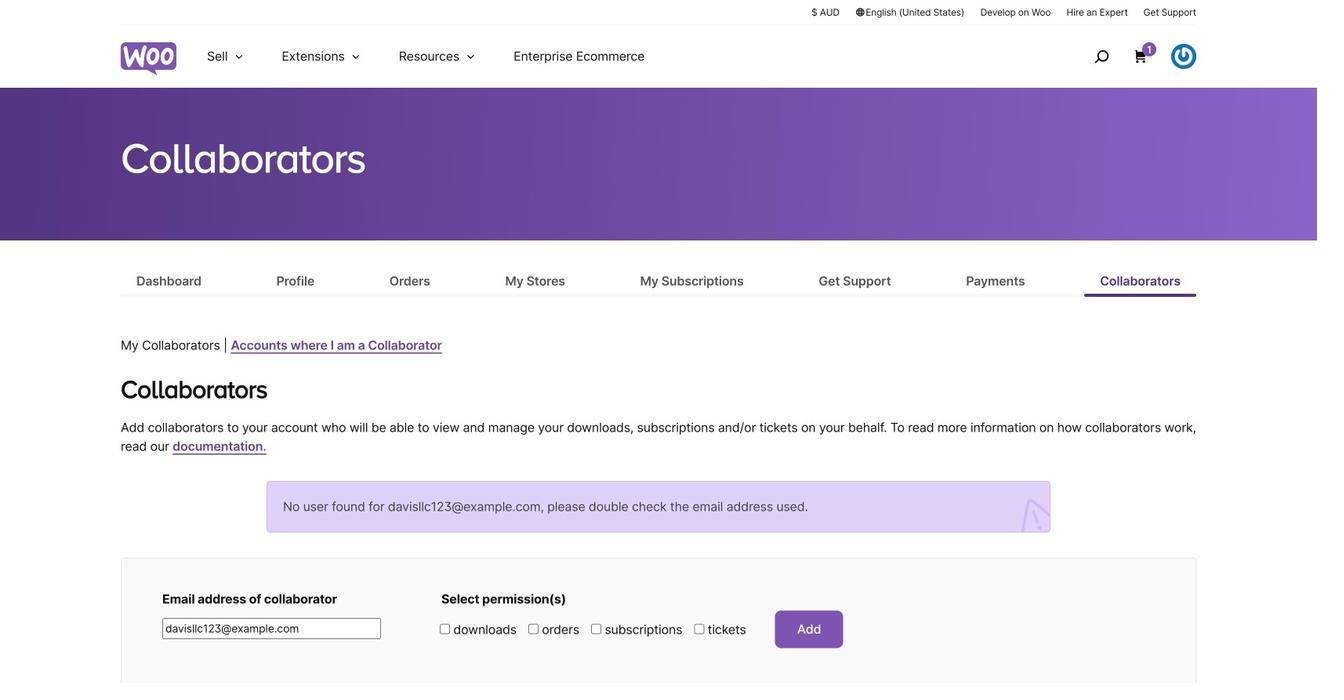Task type: locate. For each thing, give the bounding box(es) containing it.
None checkbox
[[528, 625, 539, 635], [591, 625, 601, 635], [694, 625, 704, 635], [528, 625, 539, 635], [591, 625, 601, 635], [694, 625, 704, 635]]

open account menu image
[[1172, 44, 1197, 69]]

None checkbox
[[440, 625, 450, 635]]



Task type: describe. For each thing, give the bounding box(es) containing it.
search image
[[1089, 44, 1114, 69]]

service navigation menu element
[[1061, 31, 1197, 82]]



